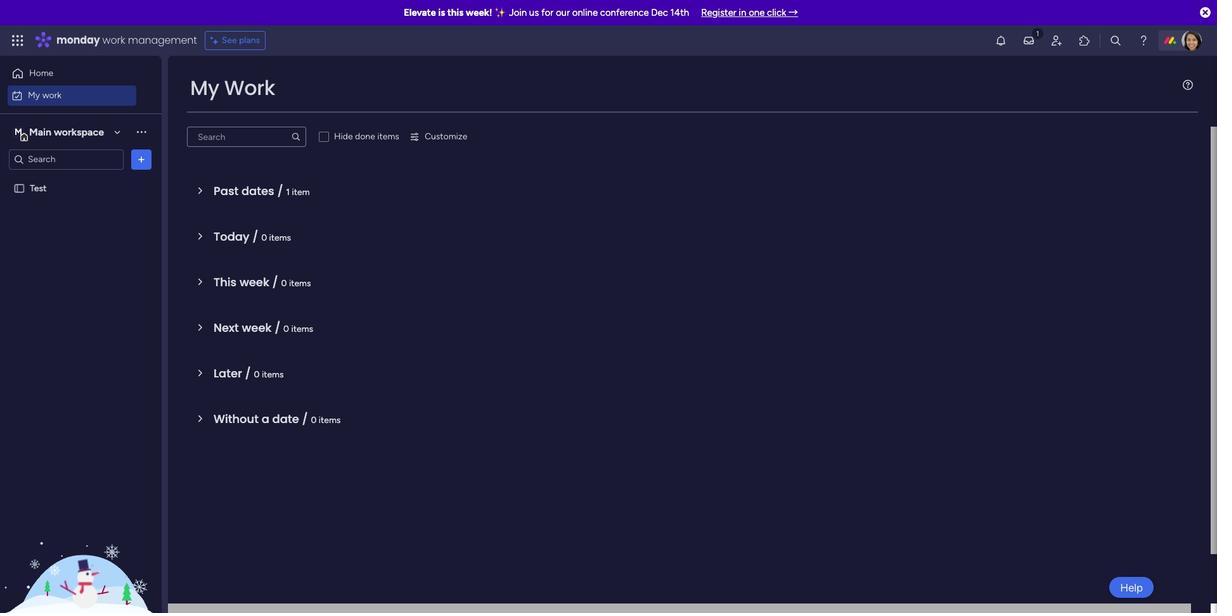 Task type: vqa. For each thing, say whether or not it's contained in the screenshot.


Task type: describe. For each thing, give the bounding box(es) containing it.
without
[[214, 412, 259, 427]]

work for my
[[42, 90, 62, 101]]

james peterson image
[[1182, 30, 1202, 51]]

0 inside later / 0 items
[[254, 370, 260, 381]]

register
[[702, 7, 737, 18]]

see plans
[[222, 35, 260, 46]]

week for this
[[240, 275, 269, 290]]

my work
[[28, 90, 62, 101]]

Filter dashboard by text search field
[[187, 127, 306, 147]]

a
[[262, 412, 269, 427]]

done
[[355, 131, 375, 142]]

later / 0 items
[[214, 366, 284, 382]]

monday work management
[[56, 33, 197, 48]]

/ right later
[[245, 366, 251, 382]]

select product image
[[11, 34, 24, 47]]

conference
[[600, 7, 649, 18]]

us
[[529, 7, 539, 18]]

customize button
[[405, 127, 473, 147]]

14th
[[671, 7, 689, 18]]

customize
[[425, 131, 468, 142]]

lottie animation image
[[0, 486, 162, 614]]

0 inside next week / 0 items
[[284, 324, 289, 335]]

plans
[[239, 35, 260, 46]]

in
[[739, 7, 747, 18]]

/ right today
[[253, 229, 258, 245]]

click
[[767, 7, 787, 18]]

test list box
[[0, 175, 162, 370]]

/ left 1
[[277, 183, 283, 199]]

main
[[29, 126, 51, 138]]

week for next
[[242, 320, 272, 336]]

search image
[[291, 132, 301, 142]]

next week / 0 items
[[214, 320, 313, 336]]

0 inside this week / 0 items
[[281, 278, 287, 289]]

this week / 0 items
[[214, 275, 311, 290]]

later
[[214, 366, 242, 382]]

monday
[[56, 33, 100, 48]]

home button
[[8, 63, 136, 84]]

today
[[214, 229, 250, 245]]

date
[[272, 412, 299, 427]]

register in one click →
[[702, 7, 799, 18]]

join
[[509, 7, 527, 18]]

online
[[572, 7, 598, 18]]

items inside "without a date / 0 items"
[[319, 415, 341, 426]]

see plans button
[[205, 31, 266, 50]]

apps image
[[1079, 34, 1091, 47]]

workspace options image
[[135, 126, 148, 138]]

elevate is this week! ✨ join us for our online conference dec 14th
[[404, 7, 689, 18]]

invite members image
[[1051, 34, 1064, 47]]

inbox image
[[1023, 34, 1036, 47]]

past
[[214, 183, 239, 199]]

our
[[556, 7, 570, 18]]

workspace image
[[12, 125, 25, 139]]

is
[[438, 7, 445, 18]]

menu image
[[1183, 80, 1194, 90]]



Task type: locate. For each thing, give the bounding box(es) containing it.
0 right date
[[311, 415, 317, 426]]

0 vertical spatial week
[[240, 275, 269, 290]]

see
[[222, 35, 237, 46]]

notifications image
[[995, 34, 1008, 47]]

dec
[[651, 7, 668, 18]]

help button
[[1110, 578, 1154, 599]]

main workspace
[[29, 126, 104, 138]]

my down home at the left of the page
[[28, 90, 40, 101]]

items inside this week / 0 items
[[289, 278, 311, 289]]

/ down this week / 0 items
[[275, 320, 281, 336]]

workspace
[[54, 126, 104, 138]]

None search field
[[187, 127, 306, 147]]

week
[[240, 275, 269, 290], [242, 320, 272, 336]]

one
[[749, 7, 765, 18]]

items inside later / 0 items
[[262, 370, 284, 381]]

0 right later
[[254, 370, 260, 381]]

my work
[[190, 74, 275, 102]]

hide done items
[[334, 131, 399, 142]]

0 horizontal spatial my
[[28, 90, 40, 101]]

search everything image
[[1110, 34, 1123, 47]]

elevate
[[404, 7, 436, 18]]

next
[[214, 320, 239, 336]]

items
[[378, 131, 399, 142], [269, 233, 291, 244], [289, 278, 311, 289], [291, 324, 313, 335], [262, 370, 284, 381], [319, 415, 341, 426]]

my for my work
[[190, 74, 219, 102]]

my work button
[[8, 85, 136, 106]]

without a date / 0 items
[[214, 412, 341, 427]]

Search in workspace field
[[27, 152, 106, 167]]

1 vertical spatial week
[[242, 320, 272, 336]]

items down this week / 0 items
[[291, 324, 313, 335]]

register in one click → link
[[702, 7, 799, 18]]

1 vertical spatial work
[[42, 90, 62, 101]]

items right done
[[378, 131, 399, 142]]

0 down this week / 0 items
[[284, 324, 289, 335]]

options image
[[135, 153, 148, 166]]

option
[[0, 177, 162, 179]]

/ up next week / 0 items
[[272, 275, 278, 290]]

items inside today / 0 items
[[269, 233, 291, 244]]

management
[[128, 33, 197, 48]]

work
[[102, 33, 125, 48], [42, 90, 62, 101]]

items up "without a date / 0 items"
[[262, 370, 284, 381]]

items right date
[[319, 415, 341, 426]]

my inside button
[[28, 90, 40, 101]]

today / 0 items
[[214, 229, 291, 245]]

0 inside "without a date / 0 items"
[[311, 415, 317, 426]]

0 vertical spatial work
[[102, 33, 125, 48]]

0 inside today / 0 items
[[261, 233, 267, 244]]

items down 1
[[269, 233, 291, 244]]

week right this
[[240, 275, 269, 290]]

this
[[448, 7, 464, 18]]

0
[[261, 233, 267, 244], [281, 278, 287, 289], [284, 324, 289, 335], [254, 370, 260, 381], [311, 415, 317, 426]]

item
[[292, 187, 310, 198]]

/
[[277, 183, 283, 199], [253, 229, 258, 245], [272, 275, 278, 290], [275, 320, 281, 336], [245, 366, 251, 382], [302, 412, 308, 427]]

week right next
[[242, 320, 272, 336]]

0 horizontal spatial work
[[42, 90, 62, 101]]

1 horizontal spatial my
[[190, 74, 219, 102]]

hide
[[334, 131, 353, 142]]

my
[[190, 74, 219, 102], [28, 90, 40, 101]]

dates
[[242, 183, 274, 199]]

m
[[15, 127, 22, 137]]

lottie animation element
[[0, 486, 162, 614]]

my left work
[[190, 74, 219, 102]]

1 horizontal spatial work
[[102, 33, 125, 48]]

past dates / 1 item
[[214, 183, 310, 199]]

1 image
[[1032, 26, 1044, 40]]

for
[[542, 7, 554, 18]]

home
[[29, 68, 53, 79]]

→
[[789, 7, 799, 18]]

help
[[1121, 582, 1143, 595]]

work for monday
[[102, 33, 125, 48]]

0 up next week / 0 items
[[281, 278, 287, 289]]

help image
[[1138, 34, 1150, 47]]

my for my work
[[28, 90, 40, 101]]

workspace selection element
[[12, 125, 106, 141]]

✨
[[495, 7, 507, 18]]

work down home at the left of the page
[[42, 90, 62, 101]]

work
[[224, 74, 275, 102]]

items inside next week / 0 items
[[291, 324, 313, 335]]

test
[[30, 183, 47, 194]]

work right monday
[[102, 33, 125, 48]]

this
[[214, 275, 237, 290]]

week!
[[466, 7, 492, 18]]

1
[[286, 187, 290, 198]]

items up next week / 0 items
[[289, 278, 311, 289]]

work inside button
[[42, 90, 62, 101]]

/ right date
[[302, 412, 308, 427]]

public board image
[[13, 182, 25, 194]]

0 right today
[[261, 233, 267, 244]]



